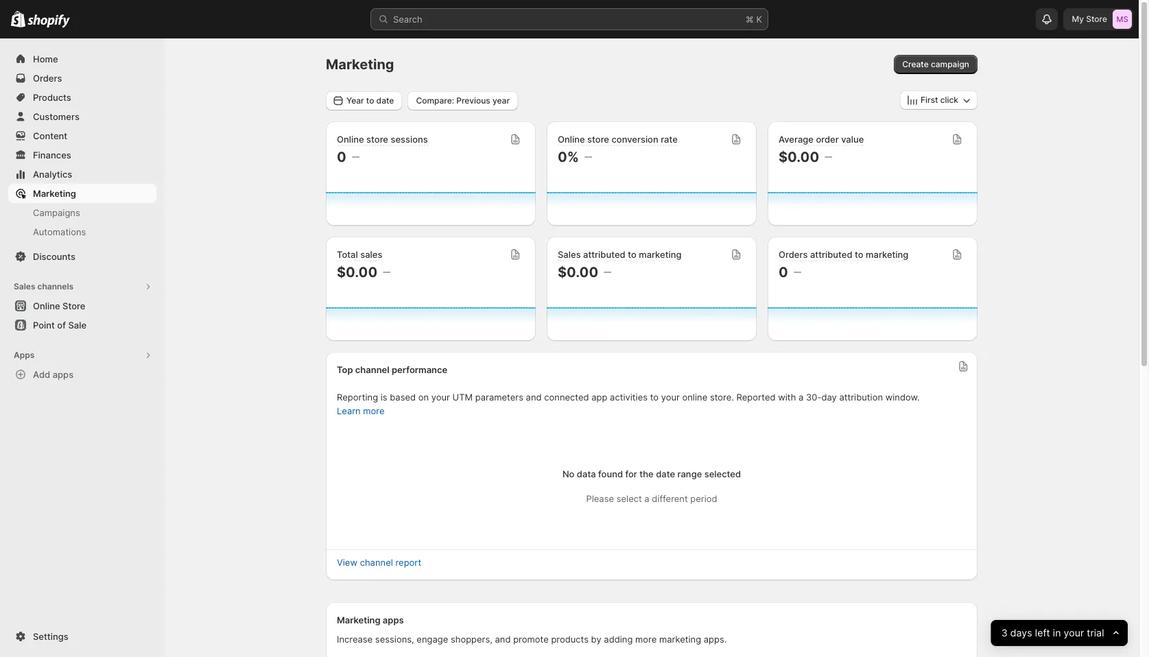 Task type: locate. For each thing, give the bounding box(es) containing it.
2 horizontal spatial $0.00
[[779, 149, 820, 165]]

content
[[33, 130, 67, 141]]

1 vertical spatial channel
[[360, 557, 393, 568]]

0 horizontal spatial $0.00
[[337, 264, 378, 281]]

a left 30-
[[799, 392, 804, 403]]

store
[[1087, 14, 1108, 24], [63, 301, 85, 312]]

0 horizontal spatial a
[[645, 494, 650, 505]]

order
[[816, 134, 839, 145]]

shopify image
[[11, 11, 26, 27]]

k
[[757, 14, 763, 25]]

0 horizontal spatial online
[[33, 301, 60, 312]]

attributed for $0.00
[[583, 249, 626, 260]]

0 vertical spatial more
[[363, 406, 385, 417]]

0 horizontal spatial more
[[363, 406, 385, 417]]

more inside reporting is based on your utm parameters and connected app activities to your online store. reported with a 30-day attribution window. learn more
[[363, 406, 385, 417]]

no change image
[[585, 152, 592, 163], [825, 152, 833, 163], [604, 267, 612, 278]]

automations
[[33, 227, 86, 238]]

no change image for sales
[[383, 267, 391, 278]]

marketing down "analytics" at left
[[33, 188, 76, 199]]

a
[[799, 392, 804, 403], [645, 494, 650, 505]]

marketing up year
[[326, 56, 394, 73]]

reporting
[[337, 392, 378, 403]]

your
[[432, 392, 450, 403], [662, 392, 680, 403], [1064, 627, 1085, 639]]

$0.00 for sales
[[558, 264, 599, 281]]

online store conversion rate
[[558, 134, 678, 145]]

orders link
[[8, 69, 157, 88]]

1 vertical spatial a
[[645, 494, 650, 505]]

1 horizontal spatial store
[[588, 134, 610, 145]]

your for reporting
[[432, 392, 450, 403]]

orders attributed to marketing
[[779, 249, 909, 260]]

2 horizontal spatial no change image
[[794, 267, 802, 278]]

1 horizontal spatial more
[[636, 634, 657, 645]]

2 attributed from the left
[[811, 249, 853, 260]]

based
[[390, 392, 416, 403]]

settings
[[33, 632, 68, 642]]

0 vertical spatial orders
[[33, 73, 62, 84]]

1 vertical spatial date
[[656, 469, 676, 480]]

performance
[[392, 364, 448, 375]]

app
[[592, 392, 608, 403]]

0 down orders attributed to marketing
[[779, 264, 789, 281]]

$0.00 down the average
[[779, 149, 820, 165]]

1 vertical spatial sales
[[14, 281, 35, 292]]

1 horizontal spatial 0
[[779, 264, 789, 281]]

date inside dropdown button
[[377, 95, 394, 105]]

2 horizontal spatial your
[[1064, 627, 1085, 639]]

rate
[[661, 134, 678, 145]]

0 horizontal spatial sales
[[14, 281, 35, 292]]

apps
[[14, 350, 35, 360]]

1 attributed from the left
[[583, 249, 626, 260]]

1 horizontal spatial a
[[799, 392, 804, 403]]

sale
[[68, 320, 87, 331]]

channel right top
[[355, 364, 390, 375]]

average
[[779, 134, 814, 145]]

shopify image
[[28, 14, 70, 28]]

marketing
[[639, 249, 682, 260], [866, 249, 909, 260], [660, 634, 702, 645]]

top
[[337, 364, 353, 375]]

0 horizontal spatial apps
[[53, 369, 74, 380]]

compare: previous year button
[[408, 91, 518, 110]]

your left the online
[[662, 392, 680, 403]]

date right year
[[377, 95, 394, 105]]

1 vertical spatial store
[[63, 301, 85, 312]]

a right 'select'
[[645, 494, 650, 505]]

date
[[377, 95, 394, 105], [656, 469, 676, 480]]

finances
[[33, 150, 71, 161]]

online store sessions
[[337, 134, 428, 145]]

0 vertical spatial channel
[[355, 364, 390, 375]]

online down year
[[337, 134, 364, 145]]

channel
[[355, 364, 390, 375], [360, 557, 393, 568]]

year
[[347, 95, 364, 105]]

1 horizontal spatial store
[[1087, 14, 1108, 24]]

marketing for $0.00
[[639, 249, 682, 260]]

and left connected
[[526, 392, 542, 403]]

no change image down order
[[825, 152, 833, 163]]

0 down online store sessions
[[337, 149, 346, 165]]

0 horizontal spatial attributed
[[583, 249, 626, 260]]

orders for orders attributed to marketing
[[779, 249, 808, 260]]

learn more link
[[337, 406, 385, 417]]

0 vertical spatial date
[[377, 95, 394, 105]]

1 horizontal spatial online
[[337, 134, 364, 145]]

no change image right 0%
[[585, 152, 592, 163]]

1 vertical spatial and
[[495, 634, 511, 645]]

1 horizontal spatial $0.00
[[558, 264, 599, 281]]

analytics link
[[8, 165, 157, 184]]

your right in
[[1064, 627, 1085, 639]]

0 horizontal spatial orders
[[33, 73, 62, 84]]

$0.00 for average
[[779, 149, 820, 165]]

more right adding
[[636, 634, 657, 645]]

add apps button
[[8, 365, 157, 384]]

0 horizontal spatial your
[[432, 392, 450, 403]]

store left conversion on the right top
[[588, 134, 610, 145]]

0 vertical spatial sales
[[558, 249, 581, 260]]

1 horizontal spatial sales
[[558, 249, 581, 260]]

$0.00 down sales attributed to marketing
[[558, 264, 599, 281]]

marketing for 0
[[866, 249, 909, 260]]

3 days left in your trial button
[[992, 621, 1128, 647]]

1 vertical spatial apps
[[383, 615, 404, 626]]

0 horizontal spatial store
[[367, 134, 389, 145]]

parameters
[[476, 392, 524, 403]]

0 horizontal spatial store
[[63, 301, 85, 312]]

point
[[33, 320, 55, 331]]

sales channels
[[14, 281, 74, 292]]

1 vertical spatial orders
[[779, 249, 808, 260]]

1 vertical spatial more
[[636, 634, 657, 645]]

0 vertical spatial 0
[[337, 149, 346, 165]]

no change image for attributed
[[794, 267, 802, 278]]

1 horizontal spatial orders
[[779, 249, 808, 260]]

1 horizontal spatial no change image
[[604, 267, 612, 278]]

0 vertical spatial and
[[526, 392, 542, 403]]

no data found for the date range selected
[[563, 469, 741, 480]]

total
[[337, 249, 358, 260]]

year to date
[[347, 95, 394, 105]]

$0.00
[[779, 149, 820, 165], [337, 264, 378, 281], [558, 264, 599, 281]]

please select a different period
[[587, 494, 718, 505]]

orders inside 'link'
[[33, 73, 62, 84]]

no
[[563, 469, 575, 480]]

your inside dropdown button
[[1064, 627, 1085, 639]]

and
[[526, 392, 542, 403], [495, 634, 511, 645]]

1 horizontal spatial no change image
[[383, 267, 391, 278]]

date right the
[[656, 469, 676, 480]]

2 horizontal spatial no change image
[[825, 152, 833, 163]]

previous
[[457, 95, 491, 105]]

0 vertical spatial store
[[1087, 14, 1108, 24]]

attribution
[[840, 392, 883, 403]]

marketing up increase
[[337, 615, 381, 626]]

first
[[921, 95, 939, 105]]

selected
[[705, 469, 741, 480]]

home link
[[8, 49, 157, 69]]

orders
[[33, 73, 62, 84], [779, 249, 808, 260]]

reported
[[737, 392, 776, 403]]

$0.00 down total sales at the left top of page
[[337, 264, 378, 281]]

2 horizontal spatial online
[[558, 134, 585, 145]]

store.
[[710, 392, 734, 403]]

apps right add
[[53, 369, 74, 380]]

1 store from the left
[[367, 134, 389, 145]]

0 vertical spatial apps
[[53, 369, 74, 380]]

apps up sessions,
[[383, 615, 404, 626]]

1 vertical spatial 0
[[779, 264, 789, 281]]

adding
[[604, 634, 633, 645]]

no change image down sales attributed to marketing
[[604, 267, 612, 278]]

create campaign button
[[895, 55, 978, 74]]

to inside dropdown button
[[366, 95, 374, 105]]

learn
[[337, 406, 361, 417]]

store left sessions
[[367, 134, 389, 145]]

marketing
[[326, 56, 394, 73], [33, 188, 76, 199], [337, 615, 381, 626]]

your right the on on the left bottom
[[432, 392, 450, 403]]

0 vertical spatial a
[[799, 392, 804, 403]]

0 for online
[[337, 149, 346, 165]]

apps inside button
[[53, 369, 74, 380]]

products
[[33, 92, 71, 103]]

online up point on the left of page
[[33, 301, 60, 312]]

no change image
[[352, 152, 360, 163], [383, 267, 391, 278], [794, 267, 802, 278]]

online up 0%
[[558, 134, 585, 145]]

more down is
[[363, 406, 385, 417]]

view channel report button
[[329, 553, 430, 572]]

30-
[[807, 392, 822, 403]]

store inside button
[[63, 301, 85, 312]]

analytics
[[33, 169, 72, 180]]

2 store from the left
[[588, 134, 610, 145]]

1 horizontal spatial attributed
[[811, 249, 853, 260]]

0 for orders
[[779, 264, 789, 281]]

store right my
[[1087, 14, 1108, 24]]

online for 0
[[337, 134, 364, 145]]

apps
[[53, 369, 74, 380], [383, 615, 404, 626]]

compare:
[[416, 95, 455, 105]]

utm
[[453, 392, 473, 403]]

0 horizontal spatial no change image
[[352, 152, 360, 163]]

view
[[337, 557, 358, 568]]

0 horizontal spatial no change image
[[585, 152, 592, 163]]

0 horizontal spatial and
[[495, 634, 511, 645]]

0
[[337, 149, 346, 165], [779, 264, 789, 281]]

channel inside button
[[360, 557, 393, 568]]

point of sale button
[[0, 316, 165, 335]]

⌘ k
[[746, 14, 763, 25]]

0 horizontal spatial 0
[[337, 149, 346, 165]]

1 horizontal spatial apps
[[383, 615, 404, 626]]

store up sale at left
[[63, 301, 85, 312]]

sales inside button
[[14, 281, 35, 292]]

0 horizontal spatial date
[[377, 95, 394, 105]]

campaign
[[931, 59, 970, 69]]

channel right view
[[360, 557, 393, 568]]

1 horizontal spatial and
[[526, 392, 542, 403]]

add apps
[[33, 369, 74, 380]]

my store
[[1073, 14, 1108, 24]]

and left promote
[[495, 634, 511, 645]]

for
[[626, 469, 638, 480]]

no change image for store
[[585, 152, 592, 163]]

online store button
[[0, 297, 165, 316]]

3
[[1002, 627, 1008, 639]]

create
[[903, 59, 929, 69]]

sales for sales channels
[[14, 281, 35, 292]]

left
[[1036, 627, 1051, 639]]



Task type: vqa. For each thing, say whether or not it's contained in the screenshot.
'ADD APPS'
yes



Task type: describe. For each thing, give the bounding box(es) containing it.
first click button
[[901, 91, 978, 110]]

3 days left in your trial
[[1002, 627, 1105, 639]]

year
[[493, 95, 510, 105]]

online inside button
[[33, 301, 60, 312]]

discounts link
[[8, 247, 157, 266]]

create campaign
[[903, 59, 970, 69]]

0 vertical spatial marketing
[[326, 56, 394, 73]]

view channel report
[[337, 557, 422, 568]]

apps.
[[704, 634, 727, 645]]

products link
[[8, 88, 157, 107]]

compare: previous year
[[416, 95, 510, 105]]

automations link
[[8, 222, 157, 242]]

store for 0
[[367, 134, 389, 145]]

on
[[419, 392, 429, 403]]

orders for orders
[[33, 73, 62, 84]]

is
[[381, 392, 388, 403]]

apps for add apps
[[53, 369, 74, 380]]

a inside reporting is based on your utm parameters and connected app activities to your online store. reported with a 30-day attribution window. learn more
[[799, 392, 804, 403]]

no change image for store
[[352, 152, 360, 163]]

1 horizontal spatial your
[[662, 392, 680, 403]]

customers link
[[8, 107, 157, 126]]

1 vertical spatial marketing
[[33, 188, 76, 199]]

and inside reporting is based on your utm parameters and connected app activities to your online store. reported with a 30-day attribution window. learn more
[[526, 392, 542, 403]]

sales channels button
[[8, 277, 157, 297]]

days
[[1011, 627, 1033, 639]]

channel for view
[[360, 557, 393, 568]]

click
[[941, 95, 959, 105]]

apps button
[[8, 346, 157, 365]]

store for 0%
[[588, 134, 610, 145]]

with
[[779, 392, 797, 403]]

no change image for attributed
[[604, 267, 612, 278]]

first click
[[921, 95, 959, 105]]

conversion
[[612, 134, 659, 145]]

point of sale
[[33, 320, 87, 331]]

channels
[[37, 281, 74, 292]]

engage
[[417, 634, 448, 645]]

please
[[587, 494, 614, 505]]

window.
[[886, 392, 920, 403]]

finances link
[[8, 146, 157, 165]]

activities
[[610, 392, 648, 403]]

sessions
[[391, 134, 428, 145]]

sessions,
[[375, 634, 414, 645]]

home
[[33, 54, 58, 65]]

shoppers,
[[451, 634, 493, 645]]

$0.00 for total
[[337, 264, 378, 281]]

campaigns link
[[8, 203, 157, 222]]

select
[[617, 494, 642, 505]]

different
[[652, 494, 688, 505]]

content link
[[8, 126, 157, 146]]

add
[[33, 369, 50, 380]]

online
[[683, 392, 708, 403]]

your for 3
[[1064, 627, 1085, 639]]

total sales
[[337, 249, 383, 260]]

store for my store
[[1087, 14, 1108, 24]]

sales
[[360, 249, 383, 260]]

online store
[[33, 301, 85, 312]]

2 vertical spatial marketing
[[337, 615, 381, 626]]

marketing link
[[8, 184, 157, 203]]

settings link
[[8, 627, 157, 647]]

1 horizontal spatial date
[[656, 469, 676, 480]]

to inside reporting is based on your utm parameters and connected app activities to your online store. reported with a 30-day attribution window. learn more
[[651, 392, 659, 403]]

by
[[591, 634, 602, 645]]

data
[[577, 469, 596, 480]]

connected
[[545, 392, 589, 403]]

of
[[57, 320, 66, 331]]

⌘
[[746, 14, 754, 25]]

online for 0%
[[558, 134, 585, 145]]

point of sale link
[[8, 316, 157, 335]]

customers
[[33, 111, 80, 122]]

search
[[393, 14, 423, 25]]

promote
[[514, 634, 549, 645]]

my store image
[[1113, 10, 1133, 29]]

period
[[691, 494, 718, 505]]

channel for top
[[355, 364, 390, 375]]

attributed for 0
[[811, 249, 853, 260]]

store for online store
[[63, 301, 85, 312]]

report
[[396, 557, 422, 568]]

no change image for order
[[825, 152, 833, 163]]

day
[[822, 392, 837, 403]]

top channel performance
[[337, 364, 448, 375]]

my
[[1073, 14, 1085, 24]]

sales for sales attributed to marketing
[[558, 249, 581, 260]]

0%
[[558, 149, 579, 165]]

trial
[[1088, 627, 1105, 639]]

value
[[842, 134, 864, 145]]

reporting is based on your utm parameters and connected app activities to your online store. reported with a 30-day attribution window. learn more
[[337, 392, 920, 417]]

increase
[[337, 634, 373, 645]]

in
[[1054, 627, 1062, 639]]

found
[[599, 469, 623, 480]]

sales attributed to marketing
[[558, 249, 682, 260]]

apps for marketing apps
[[383, 615, 404, 626]]



